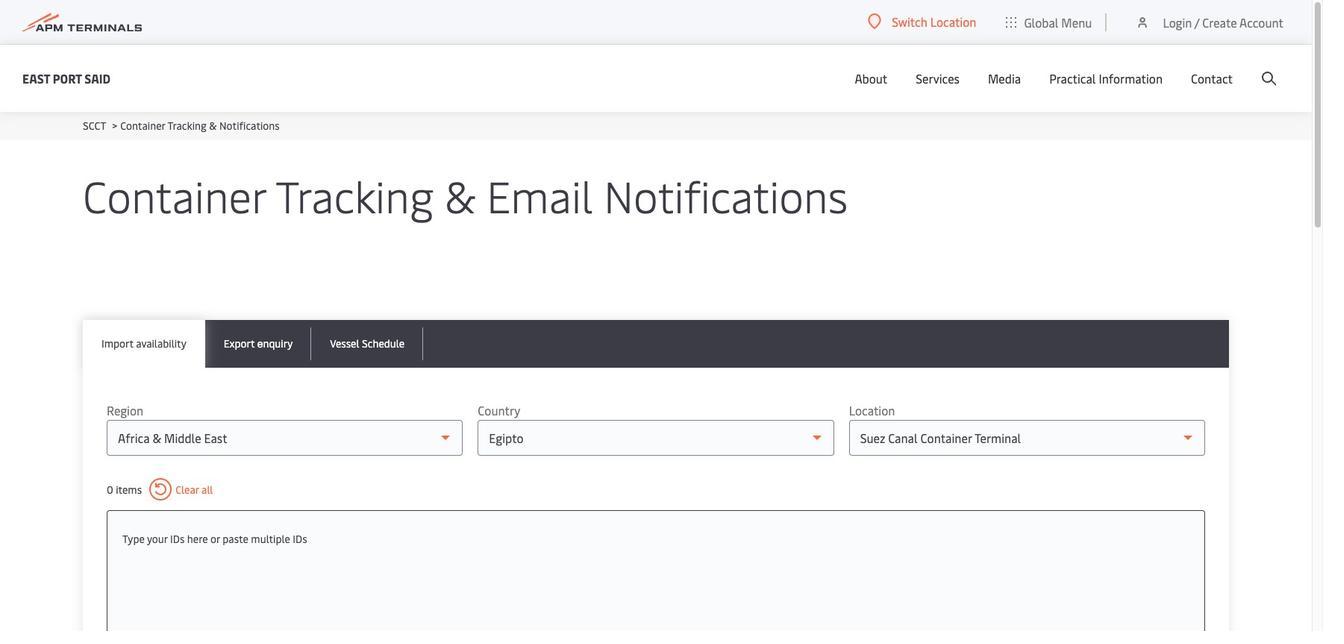 Task type: describe. For each thing, give the bounding box(es) containing it.
scct link
[[83, 119, 106, 133]]

your
[[147, 532, 168, 546]]

switch location
[[892, 13, 977, 30]]

tab list containing import availability
[[83, 320, 1229, 368]]

export еnquiry button
[[205, 320, 311, 368]]

availability
[[136, 337, 186, 351]]

>
[[112, 119, 117, 133]]

0 items
[[107, 483, 142, 497]]

region
[[107, 402, 143, 419]]

1 ids from the left
[[170, 532, 185, 546]]

east port said
[[22, 70, 111, 86]]

schedule
[[362, 337, 405, 351]]

east
[[22, 70, 50, 86]]

east port said link
[[22, 69, 111, 88]]

0 horizontal spatial tracking
[[168, 119, 207, 133]]

1 vertical spatial notifications
[[604, 166, 848, 225]]

import availability
[[102, 337, 186, 351]]

or
[[211, 532, 220, 546]]

services
[[916, 70, 960, 87]]

login
[[1163, 14, 1192, 30]]

about
[[855, 70, 888, 87]]

all
[[202, 483, 213, 497]]

vessel schedule button
[[311, 320, 423, 368]]

/
[[1195, 14, 1200, 30]]

vessel
[[330, 337, 359, 351]]

media
[[988, 70, 1021, 87]]

here
[[187, 532, 208, 546]]

export еnquiry
[[224, 337, 293, 351]]

media button
[[988, 45, 1021, 112]]

paste
[[223, 532, 249, 546]]

global
[[1024, 14, 1059, 30]]

create
[[1203, 14, 1237, 30]]

1 vertical spatial container
[[83, 166, 266, 225]]

about button
[[855, 45, 888, 112]]

1 vertical spatial &
[[445, 166, 476, 225]]

0 horizontal spatial &
[[209, 119, 217, 133]]

clear all button
[[149, 478, 213, 501]]

items
[[116, 483, 142, 497]]

scct > container tracking & notifications
[[83, 119, 280, 133]]

said
[[85, 70, 111, 86]]



Task type: vqa. For each thing, say whether or not it's contained in the screenshot.
Ids to the left
yes



Task type: locate. For each thing, give the bounding box(es) containing it.
0
[[107, 483, 113, 497]]

practical information
[[1050, 70, 1163, 87]]

container down scct > container tracking & notifications
[[83, 166, 266, 225]]

0 vertical spatial tracking
[[168, 119, 207, 133]]

1 horizontal spatial ids
[[293, 532, 307, 546]]

None text field
[[122, 526, 1190, 553]]

1 vertical spatial tracking
[[276, 166, 434, 225]]

tracking
[[168, 119, 207, 133], [276, 166, 434, 225]]

type your ids here or paste multiple ids
[[122, 532, 307, 546]]

information
[[1099, 70, 1163, 87]]

email
[[487, 166, 593, 225]]

2 ids from the left
[[293, 532, 307, 546]]

login / create account
[[1163, 14, 1284, 30]]

import
[[102, 337, 133, 351]]

container tracking & email notifications
[[83, 166, 848, 225]]

1 horizontal spatial notifications
[[604, 166, 848, 225]]

practical information button
[[1050, 45, 1163, 112]]

location
[[931, 13, 977, 30], [849, 402, 895, 419]]

global menu button
[[992, 0, 1107, 44]]

switch
[[892, 13, 928, 30]]

1 vertical spatial location
[[849, 402, 895, 419]]

0 vertical spatial notifications
[[219, 119, 280, 133]]

multiple
[[251, 532, 290, 546]]

account
[[1240, 14, 1284, 30]]

0 vertical spatial container
[[120, 119, 165, 133]]

0 vertical spatial location
[[931, 13, 977, 30]]

scct
[[83, 119, 106, 133]]

switch location button
[[868, 13, 977, 30]]

0 horizontal spatial location
[[849, 402, 895, 419]]

0 vertical spatial &
[[209, 119, 217, 133]]

container
[[120, 119, 165, 133], [83, 166, 266, 225]]

tab list
[[83, 320, 1229, 368]]

port
[[53, 70, 82, 86]]

export
[[224, 337, 255, 351]]

ids
[[170, 532, 185, 546], [293, 532, 307, 546]]

1 horizontal spatial &
[[445, 166, 476, 225]]

ids right the multiple
[[293, 532, 307, 546]]

type
[[122, 532, 145, 546]]

clear
[[176, 483, 199, 497]]

container right > at the left top of page
[[120, 119, 165, 133]]

services button
[[916, 45, 960, 112]]

global menu
[[1024, 14, 1092, 30]]

login / create account link
[[1136, 0, 1284, 44]]

contact button
[[1191, 45, 1233, 112]]

import availability button
[[83, 320, 205, 368]]

0 horizontal spatial ids
[[170, 532, 185, 546]]

menu
[[1062, 14, 1092, 30]]

clear all
[[176, 483, 213, 497]]

vessel schedule
[[330, 337, 405, 351]]

ids right your
[[170, 532, 185, 546]]

country
[[478, 402, 521, 419]]

еnquiry
[[257, 337, 293, 351]]

0 horizontal spatial notifications
[[219, 119, 280, 133]]

1 horizontal spatial tracking
[[276, 166, 434, 225]]

&
[[209, 119, 217, 133], [445, 166, 476, 225]]

notifications
[[219, 119, 280, 133], [604, 166, 848, 225]]

1 horizontal spatial location
[[931, 13, 977, 30]]

contact
[[1191, 70, 1233, 87]]

practical
[[1050, 70, 1096, 87]]



